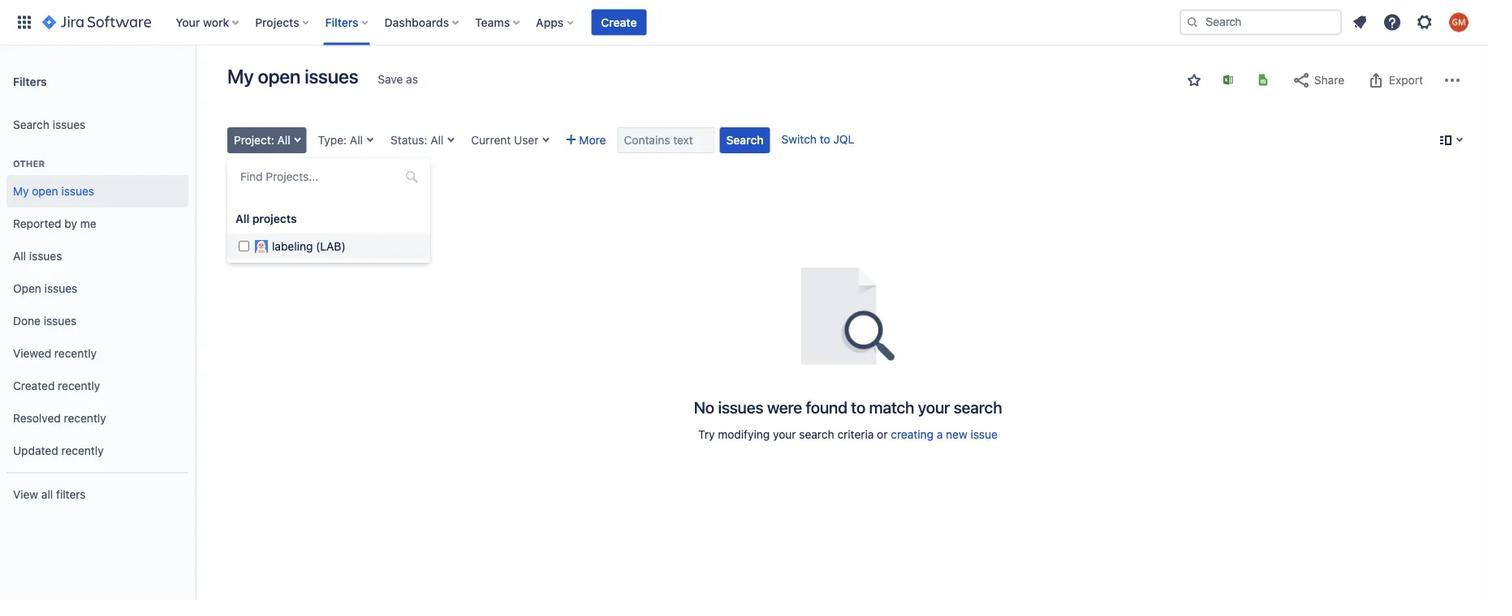 Task type: vqa. For each thing, say whether or not it's contained in the screenshot.
middle Team
no



Task type: describe. For each thing, give the bounding box(es) containing it.
your work
[[176, 15, 229, 29]]

search issues link
[[6, 109, 188, 141]]

open in microsoft excel image
[[1222, 73, 1235, 86]]

save
[[378, 73, 403, 86]]

me
[[80, 217, 96, 231]]

try
[[698, 428, 715, 442]]

0 vertical spatial my open issues
[[227, 65, 358, 88]]

no
[[694, 398, 714, 417]]

resolved recently
[[13, 412, 106, 426]]

search for search
[[726, 134, 764, 147]]

more
[[579, 134, 606, 147]]

issues for done issues
[[44, 315, 77, 328]]

status:
[[391, 134, 427, 147]]

all for status: all
[[430, 134, 444, 147]]

done issues link
[[6, 305, 188, 338]]

all projects
[[235, 212, 297, 226]]

issues down filters popup button
[[305, 65, 358, 88]]

open inside my open issues link
[[32, 185, 58, 198]]

by
[[64, 217, 77, 231]]

created recently
[[13, 380, 100, 393]]

viewed recently link
[[6, 338, 188, 370]]

issue
[[971, 428, 998, 442]]

updated
[[13, 445, 58, 458]]

work
[[203, 15, 229, 29]]

apps
[[536, 15, 564, 29]]

switch to jql
[[782, 133, 854, 146]]

created recently link
[[6, 370, 188, 403]]

as
[[406, 73, 418, 86]]

dashboards button
[[380, 9, 465, 35]]

other
[[13, 159, 45, 169]]

switch to jql link
[[782, 133, 854, 146]]

export button
[[1358, 67, 1431, 93]]

recently for viewed recently
[[54, 347, 97, 361]]

user
[[514, 134, 539, 147]]

criteria
[[837, 428, 874, 442]]

open in google sheets image
[[1257, 73, 1270, 86]]

teams
[[475, 15, 510, 29]]

your
[[176, 15, 200, 29]]

current user
[[471, 134, 539, 147]]

jql
[[833, 133, 854, 146]]

creating a new issue link
[[891, 428, 998, 442]]

create button
[[591, 9, 647, 35]]

banner containing your work
[[0, 0, 1488, 45]]

your profile and settings image
[[1449, 13, 1469, 32]]

1 vertical spatial to
[[851, 398, 866, 417]]

found
[[806, 398, 847, 417]]

small image
[[1188, 74, 1201, 87]]

my inside other group
[[13, 185, 29, 198]]

save as
[[378, 73, 418, 86]]

my open issues link
[[6, 175, 188, 208]]

open issues link
[[6, 273, 188, 305]]

settings image
[[1415, 13, 1435, 32]]

project:
[[234, 134, 274, 147]]

were
[[767, 398, 802, 417]]

share link
[[1284, 67, 1353, 93]]

all left projects
[[235, 212, 249, 226]]

0 vertical spatial search
[[954, 398, 1002, 417]]

filters inside popup button
[[325, 15, 359, 29]]

issues for no issues were found to match your search
[[718, 398, 764, 417]]

default image
[[405, 171, 418, 183]]

all issues link
[[6, 240, 188, 273]]

reported by me link
[[6, 208, 188, 240]]

resolved
[[13, 412, 61, 426]]

teams button
[[470, 9, 526, 35]]

done issues
[[13, 315, 77, 328]]

1 horizontal spatial my
[[227, 65, 254, 88]]



Task type: locate. For each thing, give the bounding box(es) containing it.
all
[[277, 134, 290, 147], [350, 134, 363, 147], [430, 134, 444, 147], [235, 212, 249, 226], [13, 250, 26, 263]]

issues
[[305, 65, 358, 88], [53, 118, 85, 132], [61, 185, 94, 198], [29, 250, 62, 263], [44, 282, 77, 296], [44, 315, 77, 328], [718, 398, 764, 417]]

to left the jql on the right top of the page
[[820, 133, 830, 146]]

(lab)
[[316, 240, 346, 253]]

0 vertical spatial my
[[227, 65, 254, 88]]

1 horizontal spatial open
[[258, 65, 301, 88]]

issues for search issues
[[53, 118, 85, 132]]

my open issues up reported by me
[[13, 185, 94, 198]]

my
[[227, 65, 254, 88], [13, 185, 29, 198]]

0 horizontal spatial open
[[32, 185, 58, 198]]

1 horizontal spatial to
[[851, 398, 866, 417]]

issues for open issues
[[44, 282, 77, 296]]

0 horizontal spatial to
[[820, 133, 830, 146]]

recently for updated recently
[[61, 445, 104, 458]]

search image
[[1186, 16, 1199, 29]]

filters button
[[320, 9, 375, 35]]

open
[[258, 65, 301, 88], [32, 185, 58, 198]]

appswitcher icon image
[[15, 13, 34, 32]]

issues up viewed recently
[[44, 315, 77, 328]]

my down other
[[13, 185, 29, 198]]

all right status:
[[430, 134, 444, 147]]

1 horizontal spatial search
[[954, 398, 1002, 417]]

sidebar navigation image
[[177, 65, 213, 97]]

0 horizontal spatial search
[[13, 118, 49, 132]]

other group
[[6, 141, 188, 473]]

creating
[[891, 428, 934, 442]]

search
[[954, 398, 1002, 417], [799, 428, 834, 442]]

resolved recently link
[[6, 403, 188, 435]]

search for search issues
[[13, 118, 49, 132]]

search up issue
[[954, 398, 1002, 417]]

1 vertical spatial search
[[726, 134, 764, 147]]

filters right projects dropdown button
[[325, 15, 359, 29]]

current user button
[[465, 127, 555, 153]]

filters up search issues
[[13, 74, 47, 88]]

open down other
[[32, 185, 58, 198]]

recently down 'created recently' link
[[64, 412, 106, 426]]

recently for resolved recently
[[64, 412, 106, 426]]

Search field
[[1180, 9, 1342, 35]]

1 vertical spatial my open issues
[[13, 185, 94, 198]]

status: all
[[391, 134, 444, 147]]

projects button
[[250, 9, 316, 35]]

view
[[13, 488, 38, 502]]

a
[[937, 428, 943, 442]]

try modifying your search criteria or creating a new issue
[[698, 428, 998, 442]]

export
[[1389, 73, 1423, 87]]

none checkbox inside the all projects element
[[239, 241, 249, 252]]

0 vertical spatial to
[[820, 133, 830, 146]]

all projects element
[[227, 234, 430, 260]]

recently inside 'link'
[[61, 445, 104, 458]]

my open issues down projects dropdown button
[[227, 65, 358, 88]]

open down projects dropdown button
[[258, 65, 301, 88]]

no issues were found to match your search
[[694, 398, 1002, 417]]

new
[[946, 428, 968, 442]]

banner
[[0, 0, 1488, 45]]

search button
[[720, 127, 770, 153]]

view all filters link
[[6, 479, 188, 512]]

search issues
[[13, 118, 85, 132]]

save as button
[[370, 67, 426, 93]]

projects
[[252, 212, 297, 226]]

my right the sidebar navigation icon
[[227, 65, 254, 88]]

0 horizontal spatial your
[[773, 428, 796, 442]]

your work button
[[171, 9, 245, 35]]

0 vertical spatial open
[[258, 65, 301, 88]]

reported
[[13, 217, 61, 231]]

issues for all issues
[[29, 250, 62, 263]]

to up criteria
[[851, 398, 866, 417]]

all for project: all
[[277, 134, 290, 147]]

search inside button
[[726, 134, 764, 147]]

all right project:
[[277, 134, 290, 147]]

recently down resolved recently link
[[61, 445, 104, 458]]

to
[[820, 133, 830, 146], [851, 398, 866, 417]]

your
[[918, 398, 950, 417], [773, 428, 796, 442]]

None checkbox
[[239, 241, 249, 252]]

done
[[13, 315, 41, 328]]

issues up modifying
[[718, 398, 764, 417]]

labeling
[[272, 240, 313, 253]]

recently up created recently
[[54, 347, 97, 361]]

1 horizontal spatial search
[[726, 134, 764, 147]]

your down were
[[773, 428, 796, 442]]

primary element
[[10, 0, 1180, 45]]

viewed recently
[[13, 347, 97, 361]]

issues right open
[[44, 282, 77, 296]]

jira software image
[[42, 13, 151, 32], [42, 13, 151, 32]]

search
[[13, 118, 49, 132], [726, 134, 764, 147]]

help image
[[1383, 13, 1402, 32]]

all right type:
[[350, 134, 363, 147]]

1 vertical spatial search
[[799, 428, 834, 442]]

share
[[1314, 73, 1345, 87]]

issues up my open issues link
[[53, 118, 85, 132]]

current
[[471, 134, 511, 147]]

all up open
[[13, 250, 26, 263]]

my open issues inside other group
[[13, 185, 94, 198]]

labeling (lab)
[[272, 240, 346, 253]]

0 vertical spatial search
[[13, 118, 49, 132]]

type:
[[318, 134, 347, 147]]

view all filters
[[13, 488, 86, 502]]

match
[[869, 398, 914, 417]]

all issues
[[13, 250, 62, 263]]

open issues
[[13, 282, 77, 296]]

my open issues
[[227, 65, 358, 88], [13, 185, 94, 198]]

create
[[601, 15, 637, 29]]

updated recently
[[13, 445, 104, 458]]

0 vertical spatial filters
[[325, 15, 359, 29]]

recently for created recently
[[58, 380, 100, 393]]

search up other
[[13, 118, 49, 132]]

modifying
[[718, 428, 770, 442]]

all
[[41, 488, 53, 502]]

more button
[[560, 127, 613, 153]]

search down found
[[799, 428, 834, 442]]

reported by me
[[13, 217, 96, 231]]

open
[[13, 282, 41, 296]]

1 vertical spatial open
[[32, 185, 58, 198]]

0 horizontal spatial search
[[799, 428, 834, 442]]

project: all
[[234, 134, 290, 147]]

dashboards
[[385, 15, 449, 29]]

Search issues using keywords text field
[[617, 127, 715, 153]]

viewed
[[13, 347, 51, 361]]

switch
[[782, 133, 817, 146]]

1 horizontal spatial your
[[918, 398, 950, 417]]

apps button
[[531, 9, 580, 35]]

filters
[[325, 15, 359, 29], [13, 74, 47, 88]]

projects
[[255, 15, 299, 29]]

issues up the open issues
[[29, 250, 62, 263]]

1 horizontal spatial filters
[[325, 15, 359, 29]]

updated recently link
[[6, 435, 188, 468]]

Find Projects... field
[[235, 166, 422, 188]]

0 horizontal spatial my open issues
[[13, 185, 94, 198]]

search left switch
[[726, 134, 764, 147]]

0 horizontal spatial filters
[[13, 74, 47, 88]]

filters
[[56, 488, 86, 502]]

0 horizontal spatial my
[[13, 185, 29, 198]]

1 vertical spatial your
[[773, 428, 796, 442]]

or
[[877, 428, 888, 442]]

1 vertical spatial filters
[[13, 74, 47, 88]]

0 vertical spatial your
[[918, 398, 950, 417]]

all for type: all
[[350, 134, 363, 147]]

1 vertical spatial my
[[13, 185, 29, 198]]

created
[[13, 380, 55, 393]]

your up a
[[918, 398, 950, 417]]

issues up the by
[[61, 185, 94, 198]]

recently down viewed recently link
[[58, 380, 100, 393]]

type: all
[[318, 134, 363, 147]]

all inside all issues link
[[13, 250, 26, 263]]

notifications image
[[1350, 13, 1370, 32]]

1 horizontal spatial my open issues
[[227, 65, 358, 88]]



